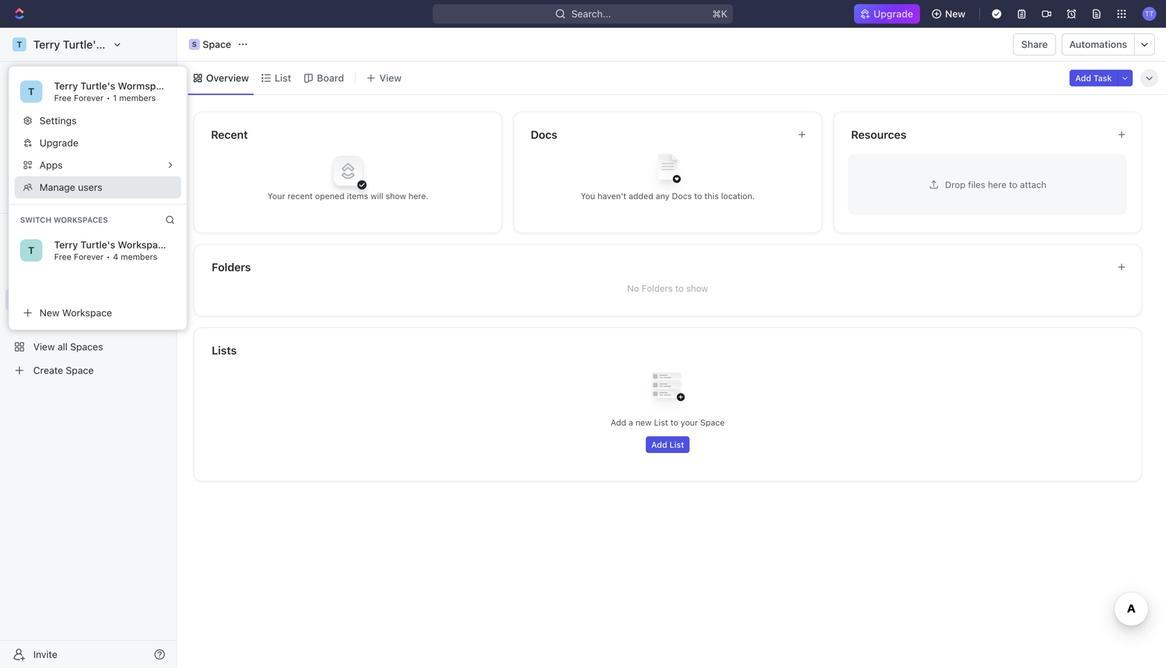 Task type: locate. For each thing, give the bounding box(es) containing it.
tree inside sidebar navigation
[[6, 265, 171, 382]]

1 vertical spatial free
[[54, 252, 71, 262]]

home
[[33, 73, 60, 84]]

terry turtle's wormspace up home link
[[33, 38, 166, 51]]

1 vertical spatial folders
[[642, 283, 673, 294]]

t for 4
[[28, 245, 34, 256]]

upgrade left new button
[[874, 8, 913, 19]]

1 vertical spatial list
[[654, 418, 668, 428]]

forever for workspace
[[74, 252, 104, 262]]

drop files here to attach
[[945, 179, 1047, 190]]

no lists icon. image
[[640, 362, 696, 417]]

users
[[78, 182, 102, 193]]

upgrade button
[[15, 132, 181, 154]]

show right will
[[386, 191, 406, 201]]

home link
[[6, 67, 171, 90]]

2 vertical spatial add
[[651, 440, 667, 450]]

wormspace
[[105, 38, 166, 51], [118, 80, 172, 92]]

0 horizontal spatial folders
[[212, 261, 251, 274]]

1 vertical spatial turtle's
[[80, 80, 115, 92]]

add list
[[651, 440, 684, 450]]

timesheets
[[33, 167, 85, 178]]

any
[[656, 191, 670, 201]]

turtle's
[[63, 38, 102, 51], [80, 80, 115, 92], [80, 239, 115, 251]]

free for terry turtle's wormspace
[[54, 93, 71, 103]]

0 vertical spatial new
[[945, 8, 966, 19]]

1 horizontal spatial upgrade
[[874, 8, 913, 19]]

0 horizontal spatial upgrade
[[40, 137, 78, 149]]

1 vertical spatial free forever
[[54, 252, 104, 262]]

0 vertical spatial workspace
[[118, 239, 169, 251]]

a
[[629, 418, 633, 428]]

upgrade down settings
[[40, 137, 78, 149]]

1 forever from the top
[[74, 93, 104, 103]]

forever down home link
[[74, 93, 104, 103]]

tree
[[6, 265, 171, 382]]

this
[[705, 191, 719, 201]]

⌘k
[[713, 8, 728, 19]]

wormspace inside sidebar navigation
[[105, 38, 166, 51]]

workspace
[[118, 239, 169, 251], [62, 307, 112, 319]]

terry turtle's wormspace up 1
[[54, 80, 172, 92]]

turtle's up 4
[[80, 239, 115, 251]]

0 vertical spatial free forever
[[54, 93, 104, 103]]

free
[[54, 93, 71, 103], [54, 252, 71, 262]]

add down add a new list to your space
[[651, 440, 667, 450]]

1 free forever from the top
[[54, 93, 104, 103]]

sidebar navigation
[[0, 28, 177, 669]]

2 free from the top
[[54, 252, 71, 262]]

to
[[1009, 179, 1018, 190], [694, 191, 702, 201], [675, 283, 684, 294], [671, 418, 678, 428]]

0 vertical spatial show
[[386, 191, 406, 201]]

turtle's up 1
[[80, 80, 115, 92]]

lists button
[[211, 342, 1125, 359]]

forever
[[74, 93, 104, 103], [74, 252, 104, 262]]

new
[[945, 8, 966, 19], [40, 307, 60, 319]]

1 horizontal spatial docs
[[531, 128, 558, 141]]

0 vertical spatial t
[[17, 40, 22, 49]]

0 vertical spatial list
[[275, 72, 291, 84]]

1 free from the top
[[54, 93, 71, 103]]

new workspace button
[[15, 302, 181, 324]]

2 forever from the top
[[74, 252, 104, 262]]

members for workspace
[[121, 252, 157, 262]]

1 horizontal spatial show
[[686, 283, 708, 294]]

2 vertical spatial t
[[28, 245, 34, 256]]

add
[[1076, 73, 1092, 83], [611, 418, 626, 428], [651, 440, 667, 450]]

terry up the inbox
[[54, 80, 78, 92]]

resources button
[[851, 126, 1106, 143]]

terry
[[33, 38, 60, 51], [54, 80, 78, 92], [54, 239, 78, 251]]

members
[[119, 93, 156, 103], [121, 252, 157, 262]]

1 vertical spatial show
[[686, 283, 708, 294]]

2 vertical spatial list
[[670, 440, 684, 450]]

t
[[17, 40, 22, 49], [28, 86, 34, 97], [28, 245, 34, 256]]

terry turtle's wormspace
[[33, 38, 166, 51], [54, 80, 172, 92]]

0 vertical spatial add
[[1076, 73, 1092, 83]]

add left task
[[1076, 73, 1092, 83]]

2 vertical spatial turtle's
[[80, 239, 115, 251]]

0 vertical spatial space, , element
[[189, 39, 200, 50]]

add for add task
[[1076, 73, 1092, 83]]

haven't
[[598, 191, 626, 201]]

1 horizontal spatial space
[[700, 418, 725, 428]]

0 horizontal spatial add
[[611, 418, 626, 428]]

add left a
[[611, 418, 626, 428]]

turtle's up home link
[[63, 38, 102, 51]]

1 vertical spatial wormspace
[[118, 80, 172, 92]]

free forever down terry turtle's workspace
[[54, 252, 104, 262]]

2 free forever from the top
[[54, 252, 104, 262]]

new for new
[[945, 8, 966, 19]]

switch workspaces
[[20, 216, 108, 225]]

members right 4
[[121, 252, 157, 262]]

1 members
[[113, 93, 156, 103]]

space, , element
[[189, 39, 200, 50], [12, 293, 26, 307]]

add for add list
[[651, 440, 667, 450]]

1 vertical spatial forever
[[74, 252, 104, 262]]

docs
[[33, 120, 56, 131], [531, 128, 558, 141], [672, 191, 692, 201]]

s space
[[192, 39, 231, 50]]

list
[[275, 72, 291, 84], [654, 418, 668, 428], [670, 440, 684, 450]]

2 vertical spatial terry
[[54, 239, 78, 251]]

favorites
[[11, 226, 48, 235]]

your
[[268, 191, 285, 201]]

0 vertical spatial folders
[[212, 261, 251, 274]]

2 horizontal spatial add
[[1076, 73, 1092, 83]]

1 vertical spatial terry turtle's wormspace
[[54, 80, 172, 92]]

terry turtle's workspace
[[54, 239, 169, 251]]

1 vertical spatial t
[[28, 86, 34, 97]]

terry for 1
[[54, 80, 78, 92]]

space, , element containing s
[[189, 39, 200, 50]]

0 horizontal spatial space, , element
[[12, 293, 26, 307]]

new for new workspace
[[40, 307, 60, 319]]

0 vertical spatial terry turtle's wormspace, , element
[[12, 37, 26, 51]]

1 vertical spatial add
[[611, 418, 626, 428]]

new
[[636, 418, 652, 428]]

1 vertical spatial new
[[40, 307, 60, 319]]

you
[[581, 191, 595, 201]]

resources
[[851, 128, 907, 141]]

1 vertical spatial terry
[[54, 80, 78, 92]]

list inside button
[[670, 440, 684, 450]]

0 vertical spatial terry turtle's wormspace
[[33, 38, 166, 51]]

forever down terry turtle's workspace
[[74, 252, 104, 262]]

recent
[[288, 191, 313, 201]]

0 vertical spatial forever
[[74, 93, 104, 103]]

list right new
[[654, 418, 668, 428]]

space
[[203, 39, 231, 50], [700, 418, 725, 428]]

0 horizontal spatial new
[[40, 307, 60, 319]]

free right terry turtle's workspace, , element
[[54, 252, 71, 262]]

show down folders button
[[686, 283, 708, 294]]

0 horizontal spatial show
[[386, 191, 406, 201]]

0 vertical spatial upgrade
[[874, 8, 913, 19]]

timesheets link
[[6, 162, 171, 184]]

terry turtle's wormspace inside sidebar navigation
[[33, 38, 166, 51]]

free forever
[[54, 93, 104, 103], [54, 252, 104, 262]]

1 vertical spatial upgrade
[[40, 137, 78, 149]]

inbox
[[33, 96, 58, 108]]

1 horizontal spatial new
[[945, 8, 966, 19]]

0 vertical spatial wormspace
[[105, 38, 166, 51]]

2 horizontal spatial list
[[670, 440, 684, 450]]

drop
[[945, 179, 966, 190]]

share
[[1022, 39, 1048, 50]]

4 members
[[113, 252, 157, 262]]

will
[[371, 191, 383, 201]]

new down the "spaces"
[[40, 307, 60, 319]]

folders
[[212, 261, 251, 274], [642, 283, 673, 294]]

to left the this
[[694, 191, 702, 201]]

1 vertical spatial workspace
[[62, 307, 112, 319]]

free up settings
[[54, 93, 71, 103]]

turtle's inside sidebar navigation
[[63, 38, 102, 51]]

0 horizontal spatial docs
[[33, 120, 56, 131]]

terry turtle's wormspace, , element
[[12, 37, 26, 51], [20, 81, 42, 103]]

0 horizontal spatial workspace
[[62, 307, 112, 319]]

terry up home
[[33, 38, 60, 51]]

list down add a new list to your space
[[670, 440, 684, 450]]

members right 1
[[119, 93, 156, 103]]

free forever down home link
[[54, 93, 104, 103]]

new right "upgrade" link
[[945, 8, 966, 19]]

1 horizontal spatial space, , element
[[189, 39, 200, 50]]

1 vertical spatial members
[[121, 252, 157, 262]]

1 horizontal spatial add
[[651, 440, 667, 450]]

list left board link at the top of page
[[275, 72, 291, 84]]

add for add a new list to your space
[[611, 418, 626, 428]]

to down folders button
[[675, 283, 684, 294]]

terry down the switch workspaces
[[54, 239, 78, 251]]

space right your
[[700, 418, 725, 428]]

upgrade
[[874, 8, 913, 19], [40, 137, 78, 149]]

t for 1
[[28, 86, 34, 97]]

show
[[386, 191, 406, 201], [686, 283, 708, 294]]

0 horizontal spatial space
[[203, 39, 231, 50]]

free forever for terry turtle's workspace
[[54, 252, 104, 262]]

0 vertical spatial free
[[54, 93, 71, 103]]

no
[[627, 283, 639, 294]]

lists
[[212, 344, 237, 357]]

0 vertical spatial turtle's
[[63, 38, 102, 51]]

attach
[[1020, 179, 1047, 190]]

0 vertical spatial terry
[[33, 38, 60, 51]]

1 horizontal spatial list
[[654, 418, 668, 428]]

space right the s
[[203, 39, 231, 50]]

0 vertical spatial members
[[119, 93, 156, 103]]

1 horizontal spatial workspace
[[118, 239, 169, 251]]



Task type: vqa. For each thing, say whether or not it's contained in the screenshot.
Everything
no



Task type: describe. For each thing, give the bounding box(es) containing it.
your
[[681, 418, 698, 428]]

dashboards
[[33, 143, 87, 155]]

favorites button
[[6, 222, 62, 239]]

here.
[[409, 191, 429, 201]]

add a new list to your space
[[611, 418, 725, 428]]

inbox link
[[6, 91, 171, 113]]

t inside sidebar navigation
[[17, 40, 22, 49]]

free forever for terry turtle's wormspace
[[54, 93, 104, 103]]

add list button
[[646, 437, 690, 453]]

workspace inside new workspace button
[[62, 307, 112, 319]]

share button
[[1013, 33, 1056, 56]]

dashboards link
[[6, 138, 171, 160]]

list link
[[272, 68, 291, 88]]

added
[[629, 191, 654, 201]]

s
[[192, 40, 197, 48]]

files
[[968, 179, 986, 190]]

apps button
[[15, 154, 181, 176]]

1 vertical spatial space, , element
[[12, 293, 26, 307]]

1 vertical spatial space
[[700, 418, 725, 428]]

manage
[[40, 182, 75, 193]]

overview
[[206, 72, 249, 84]]

automations
[[1070, 39, 1127, 50]]

board link
[[314, 68, 344, 88]]

add task
[[1076, 73, 1112, 83]]

you haven't added any docs to this location.
[[581, 191, 755, 201]]

1 horizontal spatial folders
[[642, 283, 673, 294]]

free for terry turtle's workspace
[[54, 252, 71, 262]]

terry turtle's workspace, , element
[[20, 240, 42, 262]]

apps
[[40, 159, 63, 171]]

terry turtle's wormspace, , element inside sidebar navigation
[[12, 37, 26, 51]]

switch
[[20, 216, 52, 225]]

overview link
[[203, 68, 249, 88]]

docs inside "link"
[[33, 120, 56, 131]]

to right here
[[1009, 179, 1018, 190]]

recent
[[211, 128, 248, 141]]

new workspace
[[40, 307, 112, 319]]

forever for wormspace
[[74, 93, 104, 103]]

0 horizontal spatial list
[[275, 72, 291, 84]]

manage users
[[40, 182, 102, 193]]

here
[[988, 179, 1007, 190]]

to left your
[[671, 418, 678, 428]]

no folders to show
[[627, 283, 708, 294]]

workspaces
[[54, 216, 108, 225]]

turtle's for 4 members
[[80, 239, 115, 251]]

terry for 4
[[54, 239, 78, 251]]

search...
[[572, 8, 611, 19]]

items
[[347, 191, 368, 201]]

settings button
[[15, 110, 181, 132]]

no most used docs image
[[640, 143, 696, 199]]

invite
[[33, 649, 57, 661]]

turtle's for 1 members
[[80, 80, 115, 92]]

spaces
[[11, 249, 40, 259]]

board
[[317, 72, 344, 84]]

2 horizontal spatial docs
[[672, 191, 692, 201]]

folders button
[[211, 259, 1106, 276]]

opened
[[315, 191, 345, 201]]

upgrade link
[[854, 4, 920, 24]]

4
[[113, 252, 118, 262]]

new button
[[926, 3, 974, 25]]

folders inside button
[[212, 261, 251, 274]]

1
[[113, 93, 117, 103]]

terry inside sidebar navigation
[[33, 38, 60, 51]]

add task button
[[1070, 70, 1118, 86]]

no recent items image
[[320, 143, 376, 199]]

location.
[[721, 191, 755, 201]]

1 vertical spatial terry turtle's wormspace, , element
[[20, 81, 42, 103]]

manage users button
[[15, 176, 181, 199]]

task
[[1094, 73, 1112, 83]]

docs link
[[6, 115, 171, 137]]

upgrade inside button
[[40, 137, 78, 149]]

automations button
[[1063, 34, 1134, 55]]

your recent opened items will show here.
[[268, 191, 429, 201]]

members for wormspace
[[119, 93, 156, 103]]

0 vertical spatial space
[[203, 39, 231, 50]]

settings
[[40, 115, 77, 126]]



